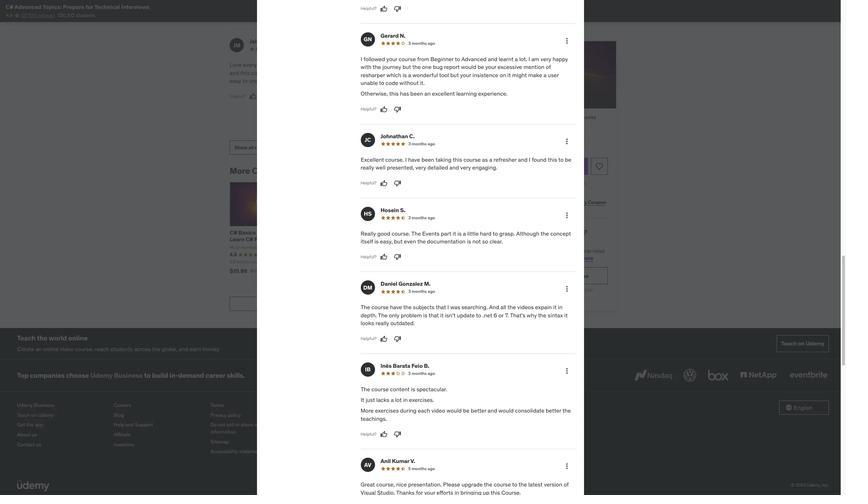 Task type: locate. For each thing, give the bounding box(es) containing it.
been inside i solved my doubts about event handling and asynchronous programming, which have always been a bit obscure topics for me.
[[378, 101, 391, 108]]

mark review by giovanni as helpful image
[[380, 122, 387, 130]]

and inside careers blog help and support affiliate investors
[[125, 422, 134, 428]]

helpful? left mark review by daniel gonzalez m. as helpful icon
[[361, 336, 377, 342]]

plan.
[[555, 255, 566, 261]]

personal down the plus
[[535, 255, 554, 261]]

courses,
[[277, 61, 299, 68], [504, 255, 523, 261]]

this up structured.
[[434, 69, 443, 76]]

a left the little
[[463, 230, 466, 237]]

course, left the plus
[[523, 248, 539, 254]]

or inside the course have the subjects that i was searching. and all the videos expain it in depth. the only problem is that it isn't update to .net 6 or 7. that's why the sintax it looks really outdated.
[[499, 312, 504, 319]]

reviews
[[255, 144, 273, 151]]

udemy business link
[[90, 371, 143, 380], [17, 401, 108, 411]]

on down excessive
[[500, 71, 506, 78]]

be inside i followed your course from beginner to advanced and learnt a lot. i am very happy with the journey but the one bug report would be your excessive mention of resharper which is a wonderful tool but your insistence on it might make a user unable to code without it.
[[478, 63, 484, 71]]

part
[[441, 230, 452, 237]]

0 horizontal spatial not
[[218, 422, 225, 428]]

terms
[[211, 402, 224, 409]]

0 vertical spatial with
[[361, 63, 372, 71]]

3 months ago for s.
[[408, 215, 435, 220]]

online right "world"
[[68, 334, 88, 343]]

really down excellent
[[361, 164, 374, 171]]

4.5 left (21,735 at the top of page
[[6, 12, 13, 19]]

been down asynchronous
[[378, 101, 391, 108]]

0 vertical spatial more
[[374, 104, 386, 110]]

udemy business link down reach
[[90, 371, 143, 380]]

searching.
[[462, 304, 488, 311]]

course up course.
[[494, 481, 511, 488]]

4 3 months ago from the top
[[408, 289, 435, 294]]

is down recommend
[[388, 77, 392, 84]]

c# for c# advanced topics: prepare for technical interviews
[[6, 3, 13, 10]]

1 horizontal spatial be
[[478, 63, 484, 71]]

1 horizontal spatial my
[[468, 77, 475, 84]]

for down presentation.
[[416, 489, 423, 495]]

2 horizontal spatial on
[[798, 340, 805, 347]]

3 3 months ago from the top
[[408, 215, 435, 220]]

hours up the $15.99 $129.99
[[246, 259, 257, 265]]

course inside the course have the subjects that i was searching. and all the videos expain it in depth. the only problem is that it isn't update to .net 6 or 7. that's why the sintax it looks really outdated.
[[372, 304, 389, 311]]

1 horizontal spatial or
[[499, 312, 504, 319]]

0 vertical spatial on
[[500, 71, 506, 78]]

0 horizontal spatial hours
[[246, 259, 257, 265]]

lot.
[[520, 55, 527, 63]]

helpful? down asynchronous
[[361, 107, 377, 112]]

more
[[230, 165, 250, 176], [361, 407, 374, 414]]

course, inside teach the world online create an online video course, reach students across the globe, and earn money
[[75, 346, 94, 353]]

detailed
[[428, 164, 448, 171]]

inc.
[[823, 483, 829, 488]]

box image
[[707, 368, 731, 383]]

course. inside excellent course. i have been taking this course as a refresher and i found this to be really well presented, very detailed and very engaging.
[[386, 156, 404, 163]]

3 up javascript
[[408, 215, 411, 220]]

2 3 months ago from the top
[[408, 141, 435, 146]]

have up 'only'
[[390, 304, 402, 311]]

online down "world"
[[43, 346, 59, 353]]

2 vertical spatial been
[[422, 156, 434, 163]]

1 vertical spatial teach on udemy link
[[17, 411, 108, 421]]

1 horizontal spatial show
[[360, 104, 373, 110]]

av
[[364, 462, 371, 469]]

video right each
[[432, 407, 445, 414]]

this inside get this course, plus 11,000+ of our top-rated courses, with personal plan.
[[514, 248, 522, 254]]

teams
[[580, 114, 597, 121]]

the inside udemy business teach on udemy get the app about us contact us
[[26, 422, 34, 428]]

to down intermediate
[[415, 69, 420, 76]]

personal
[[535, 255, 554, 261], [533, 272, 556, 279]]

0 horizontal spatial or
[[235, 422, 240, 428]]

presented,
[[387, 164, 414, 171]]

teach on udemy link
[[777, 335, 829, 352], [17, 411, 108, 421]]

for inside "c# basics for beginners: learn c# fundamentals by coding"
[[257, 229, 265, 236]]

2 better from the left
[[546, 407, 562, 414]]

learning
[[456, 90, 477, 97]]

not
[[305, 69, 314, 76], [473, 238, 481, 245], [218, 422, 225, 428]]

clear.
[[490, 238, 503, 245]]

have up presented,
[[408, 156, 420, 163]]

have inside i solved my doubts about event handling and asynchronous programming, which have always been a bit obscure topics for me.
[[450, 93, 462, 100]]

1 3 months ago from the top
[[408, 41, 435, 46]]

dm
[[363, 284, 372, 291]]

apply coupon button
[[572, 195, 608, 210]]

$14.99
[[400, 267, 417, 275]]

0 vertical spatial my
[[468, 77, 475, 84]]

udemy up the about
[[17, 402, 33, 409]]

a inside i solved my doubts about event handling and asynchronous programming, which have always been a bit obscure topics for me.
[[392, 101, 395, 108]]

1 horizontal spatial well
[[408, 77, 418, 84]]

3 months ago up from
[[408, 41, 435, 46]]

to inside 'really good course. the events part it is a little hard to grasp. although the concept itself is easy, but even the documentation is not so clear.'
[[493, 230, 498, 237]]

found
[[532, 156, 547, 163]]

my down privacy policy link
[[255, 422, 261, 428]]

ago for inês barata feio b.
[[428, 371, 435, 376]]

1 horizontal spatial business
[[114, 371, 143, 380]]

0 vertical spatial 4.5
[[6, 12, 13, 19]]

1 horizontal spatial teach on udemy link
[[777, 335, 829, 352]]

1 vertical spatial with
[[524, 255, 534, 261]]

if you have some intermediate experience in c#, i recommend you to take this course because it is really well structured.
[[360, 61, 471, 84]]

course. up presented,
[[386, 156, 404, 163]]

programming,
[[397, 93, 432, 100]]

per
[[555, 288, 561, 293]]

total right '5.5'
[[237, 259, 245, 265]]

for inside i solved my doubts about event handling and asynchronous programming, which have always been a bit obscure topics for me.
[[443, 101, 450, 108]]

show for show all reviews
[[234, 144, 247, 151]]

0 vertical spatial you
[[365, 61, 374, 68]]

more for learn more
[[582, 255, 594, 261]]

1 vertical spatial by
[[293, 236, 300, 243]]

every
[[243, 61, 257, 68]]

0 horizontal spatial well
[[376, 164, 386, 171]]

course, up studio.
[[376, 481, 395, 488]]

all inside button
[[249, 144, 254, 151]]

make
[[529, 71, 542, 78]]

2 horizontal spatial not
[[473, 238, 481, 245]]

v.
[[411, 458, 415, 465]]

0 horizontal spatial students
[[76, 12, 95, 19]]

courses, inside get this course, plus 11,000+ of our top-rated courses, with personal plan.
[[504, 255, 523, 261]]

subscribe to udemy's top courses
[[504, 227, 587, 245]]

courses, down courses
[[504, 255, 523, 261]]

by
[[287, 165, 296, 176], [293, 236, 300, 243]]

2 vertical spatial course,
[[376, 481, 395, 488]]

0 horizontal spatial m.
[[279, 38, 286, 45]]

starting
[[520, 288, 535, 293]]

courses, up special,
[[277, 61, 299, 68]]

basics inside javascript basics for beginners mosh hamedani 4.6 6.5 total hours $14.99 $119.99
[[428, 229, 446, 236]]

or inside terms privacy policy do not sell or share my personal information sitemap accessibility statement
[[235, 422, 240, 428]]

but right long
[[337, 69, 346, 76]]

in up sintax
[[558, 304, 563, 311]]

1 vertical spatial be
[[565, 156, 572, 163]]

3 for c.
[[408, 141, 411, 146]]

clear
[[300, 61, 312, 68]]

2 vertical spatial not
[[218, 422, 225, 428]]

mark review by jaler sekar m. as helpful image
[[250, 93, 257, 100]]

to
[[455, 55, 460, 63], [415, 69, 420, 76], [243, 77, 248, 84], [379, 79, 384, 86], [559, 156, 564, 163], [539, 227, 546, 236], [493, 230, 498, 237], [476, 312, 481, 319], [144, 371, 151, 380], [512, 481, 518, 488]]

0 vertical spatial not
[[305, 69, 314, 76]]

course left the as
[[464, 156, 481, 163]]

helpful? left mark review by hosein s. as helpful image
[[361, 254, 377, 260]]

1 horizontal spatial m.
[[424, 280, 431, 288]]

0 horizontal spatial 4.5
[[6, 12, 13, 19]]

1 vertical spatial video
[[432, 407, 445, 414]]

nice
[[396, 481, 407, 488]]

looks
[[361, 320, 374, 327]]

0 vertical spatial more
[[230, 165, 250, 176]]

about us link
[[17, 430, 108, 440]]

inês
[[381, 362, 392, 369]]

2 horizontal spatial very
[[541, 55, 552, 63]]

additional actions for review by gerard n. image
[[563, 37, 571, 45]]

to left build
[[144, 371, 151, 380]]

helpful? for mark review by gerard n. as helpful image
[[361, 107, 377, 112]]

2 basics from the left
[[428, 229, 446, 236]]

app
[[35, 422, 43, 428]]

show inside show all reviews button
[[234, 144, 247, 151]]

©
[[792, 483, 795, 488]]

1 vertical spatial get
[[17, 422, 25, 428]]

i left was
[[448, 304, 449, 311]]

advanced
[[15, 3, 41, 10], [462, 55, 487, 63]]

0 horizontal spatial on
[[31, 412, 37, 419]]

exercises
[[375, 407, 399, 414]]

0 vertical spatial learn
[[230, 236, 245, 243]]

2 horizontal spatial mosh
[[400, 245, 410, 250]]

additional actions for review by johnathan c. image
[[563, 137, 571, 146]]

excellent
[[361, 156, 384, 163]]

1 vertical spatial show
[[234, 144, 247, 151]]

0 vertical spatial of
[[546, 63, 551, 71]]

0 horizontal spatial courses,
[[277, 61, 299, 68]]

expain
[[535, 304, 552, 311]]

1 horizontal spatial online
[[68, 334, 88, 343]]

it.
[[420, 79, 425, 86]]

this left has
[[389, 90, 399, 97]]

4.5 up '5.5'
[[230, 252, 237, 258]]

really down 'only'
[[376, 320, 389, 327]]

0 horizontal spatial all
[[249, 144, 254, 151]]

johnathan
[[381, 133, 408, 140]]

87% off
[[554, 134, 574, 142]]

daniel gonzalez m.
[[381, 280, 431, 288]]

mark review by hosein s. as unhelpful image
[[394, 254, 401, 261]]

2 vertical spatial be
[[463, 407, 470, 414]]

doubts
[[360, 85, 378, 92]]

business up app on the left bottom
[[34, 402, 54, 409]]

for up documentation
[[447, 229, 454, 236]]

us right contact at the bottom left of the page
[[36, 442, 41, 448]]

not inside 'really good course. the events part it is a little hard to grasp. although the concept itself is easy, but even the documentation is not so clear.'
[[473, 238, 481, 245]]

a left user
[[544, 71, 547, 78]]

would right each
[[447, 407, 462, 414]]

more up the teachings.
[[361, 407, 374, 414]]

even
[[404, 238, 416, 245]]

0 vertical spatial which
[[387, 71, 401, 78]]

lacks
[[377, 397, 390, 404]]

1 horizontal spatial course,
[[376, 481, 395, 488]]

0 vertical spatial courses,
[[277, 61, 299, 68]]

hamedani up the 5.5 total hours
[[241, 245, 261, 250]]

by inside "c# basics for beginners: learn c# fundamentals by coding"
[[293, 236, 300, 243]]

c# for c# intermediate: classes, interfaces and oop
[[315, 229, 322, 236]]

well left it.
[[408, 77, 418, 84]]

m. down $119.99
[[424, 280, 431, 288]]

in inside if you have some intermediate experience in c#, i recommend you to take this course because it is really well structured.
[[467, 61, 471, 68]]

my inside terms privacy policy do not sell or share my personal information sitemap accessibility statement
[[255, 422, 261, 428]]

have inside excellent course. i have been taking this course as a refresher and i found this to be really well presented, very detailed and very engaging.
[[408, 156, 420, 163]]

show inside 'show more' button
[[360, 104, 373, 110]]

an right create
[[36, 346, 42, 353]]

the
[[373, 63, 381, 71], [413, 63, 421, 71], [541, 230, 549, 237], [418, 238, 426, 245], [403, 304, 412, 311], [508, 304, 516, 311], [538, 312, 547, 319], [37, 334, 47, 343], [152, 346, 161, 353], [563, 407, 571, 414], [26, 422, 34, 428], [484, 481, 493, 488], [519, 481, 527, 488]]

month
[[562, 288, 575, 293]]

in right report
[[467, 61, 471, 68]]

0 horizontal spatial online
[[43, 346, 59, 353]]

not inside love every mosh's courses, clear explanation and this course really special, not too long but easy to understand.
[[305, 69, 314, 76]]

1 horizontal spatial with
[[524, 255, 534, 261]]

sintax
[[548, 312, 563, 319]]

1 horizontal spatial hours
[[416, 259, 427, 265]]

was
[[451, 304, 460, 311]]

visual
[[361, 489, 376, 495]]

very inside i followed your course from beginner to advanced and learnt a lot. i am very happy with the journey but the one bug report would be your excessive mention of resharper which is a wonderful tool but your insistence on it might make a user unable to code without it.
[[541, 55, 552, 63]]

to inside excellent course. i have been taking this course as a refresher and i found this to be really well presented, very detailed and very engaging.
[[559, 156, 564, 163]]

ago for anil kumar v.
[[428, 466, 435, 472]]

to right the "easy"
[[243, 77, 248, 84]]

c# inside the c# intermediate: classes, interfaces and oop
[[315, 229, 322, 236]]

2 vertical spatial of
[[564, 481, 569, 488]]

helpful? for mark review by inês barata feio b. as helpful icon
[[361, 432, 377, 437]]

on inside udemy business teach on udemy get the app about us contact us
[[31, 412, 37, 419]]

your down experience
[[460, 71, 471, 78]]

course down experience
[[445, 69, 462, 76]]

hours inside javascript basics for beginners mosh hamedani 4.6 6.5 total hours $14.99 $119.99
[[416, 259, 427, 265]]

2 months ago
[[408, 371, 435, 376]]

structured.
[[419, 77, 447, 84]]

udemy
[[806, 340, 825, 347], [90, 371, 113, 380], [17, 402, 33, 409], [38, 412, 54, 419]]

otherwise,
[[361, 90, 388, 97]]

that's
[[510, 312, 526, 319]]

1 horizontal spatial total
[[407, 259, 415, 265]]

you up the without
[[405, 69, 414, 76]]

1 horizontal spatial courses,
[[504, 255, 523, 261]]

1 vertical spatial m.
[[424, 280, 431, 288]]

3 months ago for n.
[[408, 41, 435, 46]]

beginners:
[[266, 229, 294, 236]]

get down courses
[[504, 248, 512, 254]]

additional actions for review by daniel gonzalez m. image
[[563, 285, 571, 294]]

and inside the c# intermediate: classes, interfaces and oop
[[343, 236, 353, 243]]

small image
[[786, 404, 793, 412]]

0 horizontal spatial of
[[546, 63, 551, 71]]

it left isn't
[[440, 312, 444, 319]]

3 months ago up javascript
[[408, 215, 435, 220]]

that up isn't
[[436, 304, 446, 311]]

3 months ago down gonzalez
[[408, 289, 435, 294]]

handling
[[411, 85, 433, 92]]

1 horizontal spatial all
[[501, 304, 507, 311]]

teach for the
[[17, 334, 35, 343]]

more for more courses by mosh hamedani
[[230, 165, 250, 176]]

0 horizontal spatial more
[[230, 165, 250, 176]]

it up about
[[383, 77, 386, 84]]

helpful? for mark review by giovanni as helpful image
[[360, 123, 376, 128]]

0 vertical spatial or
[[499, 312, 504, 319]]

months for kumar
[[412, 466, 427, 472]]

it down excessive
[[508, 71, 511, 78]]

experience.
[[478, 90, 508, 97]]

0 horizontal spatial total
[[237, 259, 245, 265]]

topics
[[426, 101, 442, 108]]

of inside get this course, plus 11,000+ of our top-rated courses, with personal plan.
[[570, 248, 574, 254]]

show left reviews
[[234, 144, 247, 151]]

career
[[206, 371, 225, 380]]

teach on udemy link up "eventbrite" image
[[777, 335, 829, 352]]

well inside if you have some intermediate experience in c#, i recommend you to take this course because it is really well structured.
[[408, 77, 418, 84]]

for left me.
[[443, 101, 450, 108]]

months for gonzalez
[[412, 289, 427, 294]]

trial
[[585, 288, 593, 293]]

more down asynchronous
[[374, 104, 386, 110]]

is up the without
[[403, 71, 407, 78]]

get up the about
[[17, 422, 25, 428]]

is inside if you have some intermediate experience in c#, i recommend you to take this course because it is really well structured.
[[388, 77, 392, 84]]

2 total from the left
[[407, 259, 415, 265]]

on up "eventbrite" image
[[798, 340, 805, 347]]

excellent course. i have been taking this course as a refresher and i found this to be really well presented, very detailed and very engaging.
[[361, 156, 572, 171]]

a inside excellent course. i have been taking this course as a refresher and i found this to be really well presented, very detailed and very engaging.
[[489, 156, 492, 163]]

anil kumar v.
[[381, 458, 415, 465]]

which inside i followed your course from beginner to advanced and learnt a lot. i am very happy with the journey but the one bug report would be your excessive mention of resharper which is a wonderful tool but your insistence on it might make a user unable to code without it.
[[387, 71, 401, 78]]

which inside i solved my doubts about event handling and asynchronous programming, which have always been a bit obscure topics for me.
[[434, 93, 448, 100]]

5.5 total hours
[[230, 259, 257, 265]]

months for barata
[[412, 371, 427, 376]]

be inside excellent course. i have been taking this course as a refresher and i found this to be really well presented, very detailed and very engaging.
[[565, 156, 572, 163]]

1 vertical spatial 4.5
[[230, 252, 237, 258]]

additional actions for review by hosein s. image
[[563, 211, 571, 220]]

i left 'solved'
[[447, 77, 449, 84]]

might
[[512, 71, 527, 78]]

ago for johnathan c.
[[428, 141, 435, 146]]

1 vertical spatial udemy business link
[[17, 401, 108, 411]]

very right am
[[541, 55, 552, 63]]

learn down our
[[568, 255, 581, 261]]

mark review by gerard n. as unhelpful image
[[394, 106, 401, 113]]

0 horizontal spatial my
[[255, 422, 261, 428]]

all up '7.'
[[501, 304, 507, 311]]

hamedani down "beginners"
[[411, 245, 430, 250]]

it right the part
[[453, 230, 456, 237]]

course. up even
[[392, 230, 410, 237]]

is down subjects
[[423, 312, 428, 319]]

love every mosh's courses, clear explanation and this course really special, not too long but easy to understand.
[[230, 61, 346, 84]]

1 vertical spatial well
[[376, 164, 386, 171]]

5 months ago
[[408, 466, 435, 472]]

g
[[365, 41, 369, 49]]

it inside i followed your course from beginner to advanced and learnt a lot. i am very happy with the journey but the one bug report would be your excessive mention of resharper which is a wonderful tool but your insistence on it might make a user unable to code without it.
[[508, 71, 511, 78]]

subjects
[[413, 304, 435, 311]]

m. for jaler sekar m.
[[279, 38, 286, 45]]

teach inside teach the world online create an online video course, reach students across the globe, and earn money
[[17, 334, 35, 343]]

udemy up app on the left bottom
[[38, 412, 54, 419]]

and inside i followed your course from beginner to advanced and learnt a lot. i am very happy with the journey but the one bug report would be your excessive mention of resharper which is a wonderful tool but your insistence on it might make a user unable to code without it.
[[488, 55, 498, 63]]

been up detailed
[[422, 156, 434, 163]]

1 horizontal spatial very
[[461, 164, 471, 171]]

0 horizontal spatial business
[[34, 402, 54, 409]]

helpful? for mark review by hosein s. as helpful image
[[361, 254, 377, 260]]

2 horizontal spatial course,
[[523, 248, 539, 254]]

1 vertical spatial more
[[361, 407, 374, 414]]

1 vertical spatial course.
[[392, 230, 410, 237]]

mark review by daniel gonzalez m. as unhelpful image
[[394, 336, 401, 343]]

1 vertical spatial business
[[34, 402, 54, 409]]

students right reach
[[111, 346, 133, 353]]

1 horizontal spatial students
[[111, 346, 133, 353]]

1 vertical spatial which
[[434, 93, 448, 100]]

video
[[60, 346, 74, 353], [432, 407, 445, 414]]

i inside i solved my doubts about event handling and asynchronous programming, which have always been a bit obscure topics for me.
[[447, 77, 449, 84]]

1 vertical spatial an
[[36, 346, 42, 353]]

months for s.
[[412, 215, 427, 220]]

2 vertical spatial on
[[31, 412, 37, 419]]

wishlist image
[[595, 162, 604, 171]]

hard
[[480, 230, 492, 237]]

1 vertical spatial or
[[235, 422, 240, 428]]

to inside love every mosh's courses, clear explanation and this course really special, not too long but easy to understand.
[[243, 77, 248, 84]]

or
[[499, 312, 504, 319], [235, 422, 240, 428]]

0 vertical spatial well
[[408, 77, 418, 84]]

more for more exercises during each video would be better and would consolidate better the teachings.
[[361, 407, 374, 414]]

0 horizontal spatial which
[[387, 71, 401, 78]]

0 horizontal spatial very
[[416, 164, 426, 171]]

it inside if you have some intermediate experience in c#, i recommend you to take this course because it is really well structured.
[[383, 77, 386, 84]]

0 horizontal spatial video
[[60, 346, 74, 353]]

0 vertical spatial m.
[[279, 38, 286, 45]]

take
[[422, 69, 433, 76]]

2 horizontal spatial hamedani
[[411, 245, 430, 250]]

really inside love every mosh's courses, clear explanation and this course really special, not too long but easy to understand.
[[270, 69, 283, 76]]

1 basics from the left
[[239, 229, 256, 236]]

more for show more
[[374, 104, 386, 110]]

mosh
[[298, 165, 320, 176], [230, 245, 240, 250], [400, 245, 410, 250]]

on up app on the left bottom
[[31, 412, 37, 419]]

mark review by inês barata feio b. as helpful image
[[381, 431, 388, 438]]

more inside button
[[374, 104, 386, 110]]

hamedani inside javascript basics for beginners mosh hamedani 4.6 6.5 total hours $14.99 $119.99
[[411, 245, 430, 250]]

mark review by hosein s. as helpful image
[[381, 254, 388, 261]]

udemy business link up the get the app link
[[17, 401, 108, 411]]

1 horizontal spatial get
[[504, 248, 512, 254]]

hamedani down excellent
[[322, 165, 362, 176]]

for left the beginners:
[[257, 229, 265, 236]]

advanced up (21,735 at the top of page
[[15, 3, 41, 10]]

spectacular.
[[417, 386, 447, 393]]

2 hours from the left
[[416, 259, 427, 265]]

mark review by oliver s. as helpful image
[[381, 5, 388, 12]]

latest
[[529, 481, 543, 488]]

not up the information
[[218, 422, 225, 428]]

this inside great course, nice presentation. please upgrade the course to the latest version of visual studio.  thanks for your efforts in bringing up this course.
[[491, 489, 500, 495]]

1 vertical spatial not
[[473, 238, 481, 245]]

months inside giovanni 3 months ago
[[411, 46, 426, 52]]

1 horizontal spatial better
[[546, 407, 562, 414]]

learn up mosh hamedani
[[230, 236, 245, 243]]

would
[[461, 63, 476, 71], [447, 407, 462, 414], [499, 407, 514, 414]]

course, inside great course, nice presentation. please upgrade the course to the latest version of visual studio.  thanks for your efforts in bringing up this course.
[[376, 481, 395, 488]]

0 horizontal spatial course,
[[75, 346, 94, 353]]

demand
[[178, 371, 204, 380]]

great course, nice presentation. please upgrade the course to the latest version of visual studio.  thanks for your efforts in bringing up this course.
[[361, 481, 569, 495]]

3 down gonzalez
[[408, 289, 411, 294]]

the
[[412, 230, 421, 237], [361, 304, 370, 311], [378, 312, 388, 319], [361, 386, 370, 393]]

this inside button
[[537, 163, 547, 170]]

excellent
[[432, 90, 455, 97]]

helpful? for mark review by oliver s. as helpful image
[[361, 6, 377, 11]]

course up lacks
[[372, 386, 389, 393]]

or right 6
[[499, 312, 504, 319]]

that down subjects
[[429, 312, 439, 319]]

more down show all reviews button
[[230, 165, 250, 176]]



Task type: vqa. For each thing, say whether or not it's contained in the screenshot.
financial
no



Task type: describe. For each thing, give the bounding box(es) containing it.
m. for daniel gonzalez m.
[[424, 280, 431, 288]]

from
[[417, 55, 429, 63]]

course inside i followed your course from beginner to advanced and learnt a lot. i am very happy with the journey but the one bug report would be your excessive mention of resharper which is a wonderful tool but your insistence on it might make a user unable to code without it.
[[399, 55, 416, 63]]

learn more link
[[568, 255, 594, 261]]

mark review by johnathan c. as helpful image
[[381, 180, 388, 187]]

the course content is spectacular.
[[361, 386, 447, 393]]

without
[[400, 79, 419, 86]]

it
[[361, 397, 364, 404]]

mark review by nimrod s. as helpful image
[[250, 8, 257, 15]]

do
[[211, 422, 217, 428]]

ago inside giovanni 3 months ago
[[427, 46, 434, 52]]

would inside i followed your course from beginner to advanced and learnt a lot. i am very happy with the journey but the one bug report would be your excessive mention of resharper which is a wonderful tool but your insistence on it might make a user unable to code without it.
[[461, 63, 476, 71]]

rated
[[593, 248, 605, 254]]

refresher
[[494, 156, 517, 163]]

try personal plan for free link
[[504, 268, 608, 285]]

35056 reviews element
[[350, 252, 366, 258]]

s.
[[400, 207, 406, 214]]

ib
[[365, 366, 371, 373]]

report
[[444, 63, 460, 71]]

thanks
[[396, 489, 415, 495]]

as
[[482, 156, 488, 163]]

not inside terms privacy policy do not sell or share my personal information sitemap accessibility statement
[[218, 422, 225, 428]]

good
[[378, 230, 391, 237]]

free
[[579, 272, 589, 279]]

course inside great course, nice presentation. please upgrade the course to the latest version of visual studio.  thanks for your efforts in bringing up this course.
[[494, 481, 511, 488]]

volkswagen image
[[683, 368, 698, 383]]

additional actions for review by inês barata feio b. image
[[563, 367, 571, 375]]

a left lot
[[391, 397, 394, 404]]

courses, inside love every mosh's courses, clear explanation and this course really special, not too long but easy to understand.
[[277, 61, 299, 68]]

1 hours from the left
[[246, 259, 257, 265]]

wonderful
[[413, 71, 438, 78]]

mark review by johnathan c. as unhelpful image
[[394, 180, 401, 187]]

total inside javascript basics for beginners mosh hamedani 4.6 6.5 total hours $14.99 $119.99
[[407, 259, 415, 265]]

7.
[[505, 312, 509, 319]]

is down the little
[[467, 238, 471, 245]]

get inside get this course, plus 11,000+ of our top-rated courses, with personal plan.
[[504, 248, 512, 254]]

gerard
[[381, 32, 399, 39]]

really inside the course have the subjects that i was searching. and all the videos expain it in depth. the only problem is that it isn't update to .net 6 or 7. that's why the sintax it looks really outdated.
[[376, 320, 389, 327]]

easy
[[230, 77, 241, 84]]

to inside great course, nice presentation. please upgrade the course to the latest version of visual studio.  thanks for your efforts in bringing up this course.
[[512, 481, 518, 488]]

students inside teach the world online create an online video course, reach students across the globe, and earn money
[[111, 346, 133, 353]]

of inside great course, nice presentation. please upgrade the course to the latest version of visual studio.  thanks for your efforts in bringing up this course.
[[564, 481, 569, 488]]

teach inside udemy business teach on udemy get the app about us contact us
[[17, 412, 30, 419]]

share
[[241, 422, 253, 428]]

your up journey
[[387, 55, 398, 63]]

get inside udemy business teach on udemy get the app about us contact us
[[17, 422, 25, 428]]

well inside excellent course. i have been taking this course as a refresher and i found this to be really well presented, very detailed and very engaging.
[[376, 164, 386, 171]]

on inside i followed your course from beginner to advanced and learnt a lot. i am very happy with the journey but the one bug report would be your excessive mention of resharper which is a wonderful tool but your insistence on it might make a user unable to code without it.
[[500, 71, 506, 78]]

prepare
[[63, 3, 84, 10]]

3 for gonzalez
[[408, 289, 411, 294]]

the inside more exercises during each video would be better and would consolidate better the teachings.
[[563, 407, 571, 414]]

long
[[325, 69, 336, 76]]

1 horizontal spatial hamedani
[[322, 165, 362, 176]]

would left consolidate
[[499, 407, 514, 414]]

3 inside giovanni 3 months ago
[[408, 46, 410, 52]]

asynchronous
[[360, 93, 395, 100]]

1 better from the left
[[471, 407, 487, 414]]

ago for daniel gonzalez m.
[[428, 289, 435, 294]]

has
[[400, 90, 409, 97]]

3 months ago for gonzalez
[[408, 289, 435, 294]]

but down report
[[451, 71, 459, 78]]

daniel
[[381, 280, 398, 288]]

0 vertical spatial been
[[411, 90, 423, 97]]

0 horizontal spatial hamedani
[[241, 245, 261, 250]]

giovanni 3 months ago
[[380, 38, 434, 52]]

of inside i followed your course from beginner to advanced and learnt a lot. i am very happy with the journey but the one bug report would be your excessive mention of resharper which is a wonderful tool but your insistence on it might make a user unable to code without it.
[[546, 63, 551, 71]]

mark review by giovanni as unhelpful image
[[393, 122, 400, 130]]

have inside if you have some intermediate experience in c#, i recommend you to take this course because it is really well structured.
[[375, 61, 387, 68]]

javascript
[[400, 229, 427, 236]]

gn
[[364, 36, 372, 43]]

report
[[339, 301, 355, 307]]

c# for c# basics for beginners: learn c# fundamentals by coding
[[230, 229, 237, 236]]

0 horizontal spatial mosh
[[230, 245, 240, 250]]

easy,
[[380, 238, 393, 245]]

sell
[[227, 422, 234, 428]]

and inside more exercises during each video would be better and would consolidate better the teachings.
[[488, 407, 497, 414]]

udemy image
[[17, 480, 49, 492]]

events
[[422, 230, 440, 237]]

it right sintax
[[565, 312, 568, 319]]

for inside javascript basics for beginners mosh hamedani 4.6 6.5 total hours $14.99 $119.99
[[447, 229, 454, 236]]

additional actions for review by anil kumar v. image
[[563, 462, 571, 471]]

ago for gerard n.
[[428, 41, 435, 46]]

0 vertical spatial students
[[76, 12, 95, 19]]

teach on udemy
[[782, 340, 825, 347]]

teach for on
[[782, 340, 797, 347]]

show for show more
[[360, 104, 373, 110]]

to up report
[[455, 55, 460, 63]]

6
[[494, 312, 497, 319]]

netapp image
[[739, 368, 780, 383]]

this right found
[[548, 156, 557, 163]]

careers link
[[114, 401, 205, 411]]

1 horizontal spatial an
[[425, 90, 431, 97]]

1 vertical spatial us
[[36, 442, 41, 448]]

c# intermediate: classes, interfaces and oop
[[315, 229, 382, 243]]

to inside if you have some intermediate experience in c#, i recommend you to take this course because it is really well structured.
[[415, 69, 420, 76]]

jm
[[233, 41, 241, 49]]

i left am
[[529, 55, 530, 63]]

itself
[[361, 238, 373, 245]]

learn more
[[568, 255, 594, 261]]

mark review by daniel gonzalez m. as helpful image
[[381, 336, 388, 343]]

the left 'only'
[[378, 312, 388, 319]]

why
[[527, 312, 537, 319]]

1 vertical spatial learn
[[568, 255, 581, 261]]

it up sintax
[[553, 304, 557, 311]]

mosh inside javascript basics for beginners mosh hamedani 4.6 6.5 total hours $14.99 $119.99
[[400, 245, 410, 250]]

get the app link
[[17, 421, 108, 430]]

c# basics for beginners: learn c# fundamentals by coding
[[230, 229, 300, 250]]

i left found
[[529, 156, 531, 163]]

information
[[211, 429, 236, 435]]

udemy right choose
[[90, 371, 113, 380]]

in-
[[170, 371, 178, 380]]

your inside great course, nice presentation. please upgrade the course to the latest version of visual studio.  thanks for your efforts in bringing up this course.
[[425, 489, 435, 495]]

buy
[[526, 163, 536, 170]]

course inside if you have some intermediate experience in c#, i recommend you to take this course because it is really well structured.
[[445, 69, 462, 76]]

3 for n.
[[408, 41, 411, 46]]

teams tab list
[[496, 109, 617, 127]]

udemy business teach on udemy get the app about us contact us
[[17, 402, 54, 448]]

with inside i followed your course from beginner to advanced and learnt a lot. i am very happy with the journey but the one bug report would be your excessive mention of resharper which is a wonderful tool but your insistence on it might make a user unable to code without it.
[[361, 63, 372, 71]]

english button
[[780, 401, 829, 415]]

0 horizontal spatial teach on udemy link
[[17, 411, 108, 421]]

3 for s.
[[408, 215, 411, 220]]

obscure
[[405, 101, 425, 108]]

0 vertical spatial advanced
[[15, 3, 41, 10]]

n.
[[400, 32, 406, 39]]

user
[[548, 71, 559, 78]]

only
[[389, 312, 400, 319]]

teachings.
[[361, 415, 387, 422]]

the up depth.
[[361, 304, 370, 311]]

the up 'it'
[[361, 386, 370, 393]]

i inside the course have the subjects that i was searching. and all the videos expain it in depth. the only problem is that it isn't update to .net 6 or 7. that's why the sintax it looks really outdated.
[[448, 304, 449, 311]]

c# advanced topics: prepare for technical interviews
[[6, 3, 150, 10]]

mark review by gerard n. as helpful image
[[381, 106, 388, 113]]

0 horizontal spatial you
[[365, 61, 374, 68]]

help
[[114, 422, 124, 428]]

0 vertical spatial business
[[114, 371, 143, 380]]

show more button
[[360, 100, 386, 114]]

learn inside "c# basics for beginners: learn c# fundamentals by coding"
[[230, 236, 245, 243]]

in inside the course have the subjects that i was searching. and all the videos expain it in depth. the only problem is that it isn't update to .net 6 or 7. that's why the sintax it looks really outdated.
[[558, 304, 563, 311]]

concept
[[551, 230, 571, 237]]

bringing
[[461, 489, 482, 495]]

this inside if you have some intermediate experience in c#, i recommend you to take this course because it is really well structured.
[[434, 69, 443, 76]]

b.
[[424, 362, 430, 369]]

business inside udemy business teach on udemy get the app about us contact us
[[34, 402, 54, 409]]

1 horizontal spatial 4.5
[[230, 252, 237, 258]]

exercises.
[[409, 397, 434, 404]]

personal
[[262, 422, 282, 428]]

an inside teach the world online create an online video course, reach students across the globe, and earn money
[[36, 346, 42, 353]]

udemy up "eventbrite" image
[[806, 340, 825, 347]]

course inside buy this course button
[[549, 163, 567, 170]]

a inside 'really good course. the events part it is a little hard to grasp. although the concept itself is easy, but even the documentation is not so clear.'
[[463, 230, 466, 237]]

personal inside get this course, plus 11,000+ of our top-rated courses, with personal plan.
[[535, 255, 554, 261]]

1 horizontal spatial mosh
[[298, 165, 320, 176]]

1 vertical spatial that
[[429, 312, 439, 319]]

hs
[[364, 210, 372, 217]]

basics for c#
[[239, 229, 256, 236]]

love
[[230, 61, 242, 68]]

is inside i followed your course from beginner to advanced and learnt a lot. i am very happy with the journey but the one bug report would be your excessive mention of resharper which is a wonderful tool but your insistence on it might make a user unable to code without it.
[[403, 71, 407, 78]]

the inside 'really good course. the events part it is a little hard to grasp. although the concept itself is easy, but even the documentation is not so clear.'
[[412, 230, 421, 237]]

coupon
[[588, 199, 606, 205]]

course inside excellent course. i have been taking this course as a refresher and i found this to be really well presented, very detailed and very engaging.
[[464, 156, 481, 163]]

video inside more exercises during each video would be better and would consolidate better the teachings.
[[432, 407, 445, 414]]

120,312 students
[[58, 12, 95, 19]]

0 vertical spatial online
[[68, 334, 88, 343]]

$16.58
[[541, 288, 554, 293]]

in right lot
[[403, 397, 408, 404]]

solved
[[450, 77, 467, 84]]

barata
[[393, 362, 411, 369]]

and inside teach the world online create an online video course, reach students across the globe, and earn money
[[179, 346, 188, 353]]

is right itself
[[375, 238, 379, 245]]

this right taking
[[453, 156, 462, 163]]

your up insistence
[[486, 63, 497, 71]]

course inside love every mosh's courses, clear explanation and this course really special, not too long but easy to understand.
[[251, 69, 268, 76]]

1 vertical spatial online
[[43, 346, 59, 353]]

0 vertical spatial by
[[287, 165, 296, 176]]

coding
[[230, 243, 249, 250]]

depth.
[[361, 312, 377, 319]]

0 vertical spatial us
[[32, 432, 37, 438]]

but inside 'really good course. the events part it is a little hard to grasp. although the concept itself is easy, but even the documentation is not so clear.'
[[394, 238, 403, 245]]

i inside if you have some intermediate experience in c#, i recommend you to take this course because it is really well structured.
[[370, 69, 372, 76]]

mark review by inês barata feio b. as unhelpful image
[[394, 431, 401, 438]]

advanced inside i followed your course from beginner to advanced and learnt a lot. i am very happy with the journey but the one bug report would be your excessive mention of resharper which is a wonderful tool but your insistence on it might make a user unable to code without it.
[[462, 55, 487, 63]]

basics for hamedani
[[428, 229, 446, 236]]

months for c.
[[412, 141, 427, 146]]

for up 120,312 students
[[86, 3, 93, 10]]

helpful? for mark review by johnathan c. as helpful image
[[361, 180, 377, 186]]

but inside love every mosh's courses, clear explanation and this course really special, not too long but easy to understand.
[[337, 69, 346, 76]]

video inside teach the world online create an online video course, reach students across the globe, and earn money
[[60, 346, 74, 353]]

top
[[576, 227, 587, 236]]

and
[[489, 304, 499, 311]]

beginner
[[431, 55, 454, 63]]

is right content
[[411, 386, 415, 393]]

eventbrite image
[[789, 368, 829, 383]]

but right 'some'
[[403, 63, 411, 71]]

my inside i solved my doubts about event handling and asynchronous programming, which have always been a bit obscure topics for me.
[[468, 77, 475, 84]]

buy this course
[[526, 163, 567, 170]]

privacy
[[211, 412, 227, 419]]

mark review by oliver s. as unhelpful image
[[394, 5, 401, 12]]

1 horizontal spatial you
[[405, 69, 414, 76]]

is right the part
[[458, 230, 462, 237]]

to left code
[[379, 79, 384, 86]]

course. inside 'really good course. the events part it is a little hard to grasp. although the concept itself is easy, but even the documentation is not so clear.'
[[392, 230, 410, 237]]

0 vertical spatial teach on udemy link
[[777, 335, 829, 352]]

and inside i solved my doubts about event handling and asynchronous programming, which have always been a bit obscure topics for me.
[[434, 85, 443, 92]]

always
[[360, 101, 377, 108]]

i left followed
[[361, 55, 362, 63]]

1 vertical spatial personal
[[533, 272, 556, 279]]

nasdaq image
[[633, 368, 674, 383]]

all inside the course have the subjects that i was searching. and all the videos expain it in depth. the only problem is that it isn't update to .net 6 or 7. that's why the sintax it looks really outdated.
[[501, 304, 507, 311]]

with inside get this course, plus 11,000+ of our top-rated courses, with personal plan.
[[524, 255, 534, 261]]

been inside excellent course. i have been taking this course as a refresher and i found this to be really well presented, very detailed and very engaging.
[[422, 156, 434, 163]]

it inside 'really good course. the events part it is a little hard to grasp. although the concept itself is easy, but even the documentation is not so clear.'
[[453, 230, 456, 237]]

each
[[418, 407, 430, 414]]

for inside great course, nice presentation. please upgrade the course to the latest version of visual studio.  thanks for your efforts in bringing up this course.
[[416, 489, 423, 495]]

to inside subscribe to udemy's top courses
[[539, 227, 546, 236]]

3 months ago for c.
[[408, 141, 435, 146]]

careers blog help and support affiliate investors
[[114, 402, 153, 448]]

happy
[[553, 55, 568, 63]]

11,000+
[[551, 248, 569, 254]]

in inside great course, nice presentation. please upgrade the course to the latest version of visual studio.  thanks for your efforts in bringing up this course.
[[455, 489, 459, 495]]

one
[[422, 63, 432, 71]]

have inside the course have the subjects that i was searching. and all the videos expain it in depth. the only problem is that it isn't update to .net 6 or 7. that's why the sintax it looks really outdated.
[[390, 304, 402, 311]]

be inside more exercises during each video would be better and would consolidate better the teachings.
[[463, 407, 470, 414]]

0 vertical spatial that
[[436, 304, 446, 311]]

a up the without
[[408, 71, 411, 78]]

a left lot.
[[515, 55, 518, 63]]

and inside love every mosh's courses, clear explanation and this course really special, not too long but easy to understand.
[[230, 69, 239, 76]]

across
[[134, 346, 151, 353]]

this inside love every mosh's courses, clear explanation and this course really special, not too long but easy to understand.
[[241, 69, 250, 76]]

code
[[386, 79, 398, 86]]

course, inside get this course, plus 11,000+ of our top-rated courses, with personal plan.
[[523, 248, 539, 254]]

globe,
[[162, 346, 178, 353]]

1 total from the left
[[237, 259, 245, 265]]

helpful? for mark review by daniel gonzalez m. as helpful icon
[[361, 336, 377, 342]]

is inside the course have the subjects that i was searching. and all the videos expain it in depth. the only problem is that it isn't update to .net 6 or 7. that's why the sintax it looks really outdated.
[[423, 312, 428, 319]]

am
[[532, 55, 540, 63]]

report abuse
[[339, 301, 370, 307]]

affiliate
[[114, 432, 131, 438]]

0 vertical spatial udemy business link
[[90, 371, 143, 380]]

jaler
[[250, 38, 262, 45]]

i up presented,
[[405, 156, 407, 163]]

about
[[17, 432, 30, 438]]

helpful? left mark review by jaler sekar m. as helpful image
[[230, 94, 246, 99]]

ago for hosein s.
[[428, 215, 435, 220]]

to inside the course have the subjects that i was searching. and all the videos expain it in depth. the only problem is that it isn't update to .net 6 or 7. that's why the sintax it looks really outdated.
[[476, 312, 481, 319]]

for left free at the right of page
[[570, 272, 577, 279]]

really inside excellent course. i have been taking this course as a refresher and i found this to be really well presented, very detailed and very engaging.
[[361, 164, 374, 171]]

months for n.
[[412, 41, 427, 46]]

gonzalez
[[399, 280, 423, 288]]

anil
[[381, 458, 391, 465]]

try personal plan for free
[[523, 272, 589, 279]]

feio
[[412, 362, 423, 369]]



